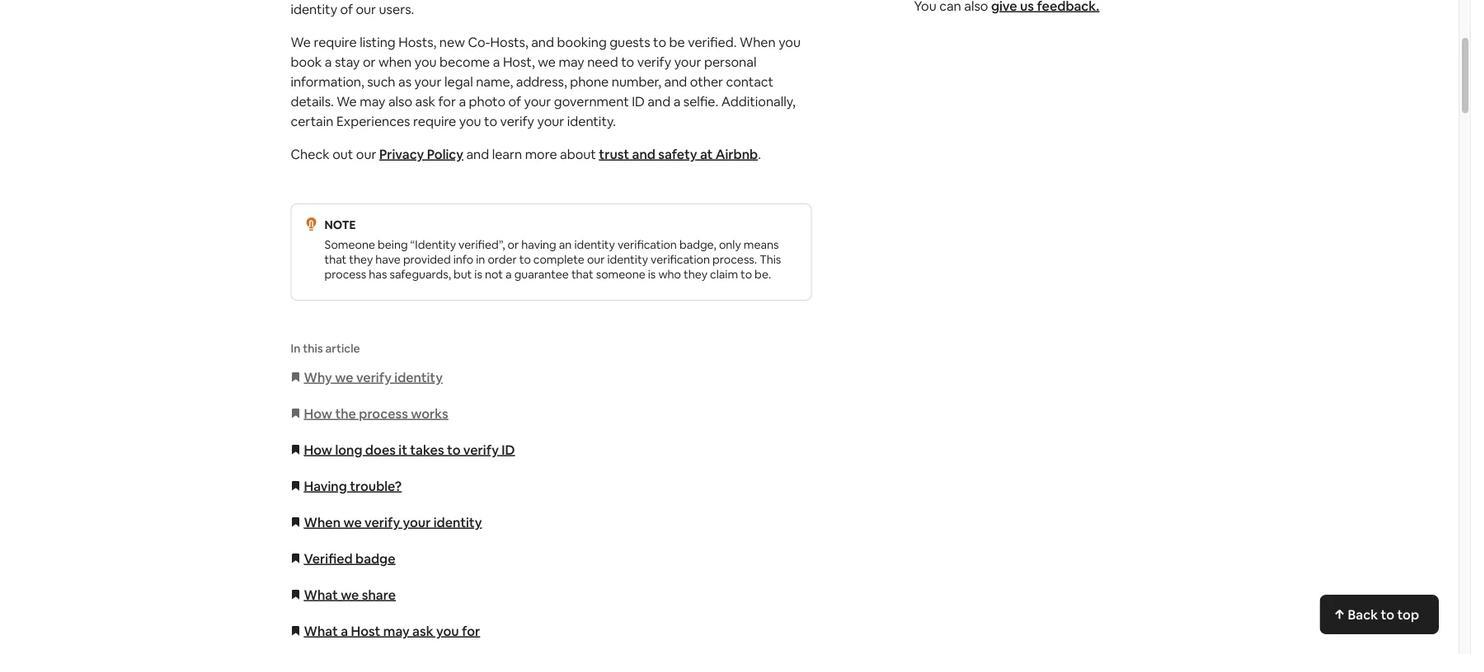 Task type: locate. For each thing, give the bounding box(es) containing it.
1 vertical spatial how
[[304, 442, 332, 459]]

when down having
[[304, 514, 341, 531]]

1 vertical spatial what
[[304, 623, 338, 640]]

top
[[1397, 607, 1419, 623]]

learn
[[492, 146, 522, 162]]

when
[[740, 33, 776, 50], [304, 514, 341, 531]]

note someone being "identity verified", or having an identity verification badge, only means that they have provided info in order to complete our identity verification process. this process has safeguards, but is not a guarantee that someone is who they claim to be.
[[324, 218, 781, 282]]

require up the stay
[[314, 33, 357, 50]]

how left the
[[304, 405, 332, 422]]

they
[[349, 252, 373, 267], [684, 267, 708, 282]]

you
[[779, 33, 801, 50], [415, 53, 437, 70], [459, 113, 481, 129], [436, 623, 459, 640]]

having trouble? link
[[291, 478, 402, 495]]

0 horizontal spatial that
[[324, 252, 347, 267]]

hosts, up host,
[[490, 33, 528, 50]]

process up does
[[359, 405, 408, 422]]

hosts, up when
[[398, 33, 436, 50]]

0 horizontal spatial for
[[438, 93, 456, 110]]

we left share
[[341, 587, 359, 604]]

or down listing
[[363, 53, 376, 70]]

being
[[378, 237, 408, 252]]

your down be at the left of the page
[[674, 53, 701, 70]]

we right why
[[335, 369, 353, 386]]

identity left who
[[607, 252, 648, 267]]

identity right an
[[574, 237, 615, 252]]

who
[[658, 267, 681, 282]]

and up host,
[[531, 33, 554, 50]]

0 vertical spatial when
[[740, 33, 776, 50]]

ask inside we require listing hosts, new co-hosts, and booking guests to be verified. when you book a stay or when you become a host, we may need to verify your personal information, such as your legal name, address, phone number, and other contact details. we may also ask for a photo of your government id and a selfie. additionally, certain experiences require you to verify your identity.
[[415, 93, 435, 110]]

a up name,
[[493, 53, 500, 70]]

your up "more" at the top left of page
[[537, 113, 564, 129]]

may right host
[[383, 623, 410, 640]]

you up additionally,
[[779, 33, 801, 50]]

and left other on the left top of page
[[664, 73, 687, 90]]

your
[[674, 53, 701, 70], [414, 73, 442, 90], [524, 93, 551, 110], [537, 113, 564, 129], [403, 514, 431, 531]]

and down number,
[[648, 93, 671, 110]]

our right out
[[356, 146, 376, 162]]

.
[[758, 146, 761, 162]]

to left be at the left of the page
[[653, 33, 666, 50]]

why
[[304, 369, 332, 386]]

we
[[291, 33, 311, 50], [337, 93, 357, 110]]

for
[[438, 93, 456, 110], [462, 623, 480, 640]]

verify down the of
[[500, 113, 534, 129]]

0 vertical spatial or
[[363, 53, 376, 70]]

we
[[538, 53, 556, 70], [335, 369, 353, 386], [343, 514, 362, 531], [341, 587, 359, 604]]

we down having trouble?
[[343, 514, 362, 531]]

is left who
[[648, 267, 656, 282]]

works
[[411, 405, 448, 422]]

hosts,
[[398, 33, 436, 50], [490, 33, 528, 50]]

how long does it takes to verify id link
[[291, 442, 515, 459]]

0 vertical spatial we
[[291, 33, 311, 50]]

that down note
[[324, 252, 347, 267]]

privacy policy link
[[379, 146, 463, 162]]

what for what a host may ask you for
[[304, 623, 338, 640]]

does
[[365, 442, 396, 459]]

verification
[[618, 237, 677, 252], [651, 252, 710, 267]]

1 horizontal spatial or
[[508, 237, 519, 252]]

what
[[304, 587, 338, 604], [304, 623, 338, 640]]

we for when we verify your identity
[[343, 514, 362, 531]]

0 horizontal spatial we
[[291, 33, 311, 50]]

what a host may ask you for link
[[291, 623, 480, 640]]

how for how long does it takes to verify id
[[304, 442, 332, 459]]

you right host
[[436, 623, 459, 640]]

details.
[[291, 93, 334, 110]]

what down verified
[[304, 587, 338, 604]]

a left the stay
[[325, 53, 332, 70]]

id down number,
[[632, 93, 645, 110]]

1 vertical spatial for
[[462, 623, 480, 640]]

having
[[521, 237, 556, 252]]

1 vertical spatial we
[[337, 93, 357, 110]]

verify
[[637, 53, 671, 70], [500, 113, 534, 129], [356, 369, 392, 386], [463, 442, 499, 459], [365, 514, 400, 531]]

2 what from the top
[[304, 623, 338, 640]]

1 what from the top
[[304, 587, 338, 604]]

1 horizontal spatial when
[[740, 33, 776, 50]]

and left learn
[[466, 146, 489, 162]]

1 vertical spatial or
[[508, 237, 519, 252]]

order
[[488, 252, 517, 267]]

your down address,
[[524, 93, 551, 110]]

ask right the also at the top left of page
[[415, 93, 435, 110]]

to
[[653, 33, 666, 50], [621, 53, 634, 70], [484, 113, 497, 129], [519, 252, 531, 267], [741, 267, 752, 282], [447, 442, 461, 459], [1381, 607, 1394, 623]]

when
[[379, 53, 412, 70]]

0 vertical spatial for
[[438, 93, 456, 110]]

this
[[303, 341, 323, 356]]

out
[[332, 146, 353, 162]]

phone
[[570, 73, 609, 90]]

verified badge link
[[291, 550, 395, 567]]

is left "not"
[[474, 267, 482, 282]]

having trouble?
[[304, 478, 402, 495]]

1 vertical spatial process
[[359, 405, 408, 422]]

have
[[375, 252, 401, 267]]

means
[[744, 237, 779, 252]]

but
[[454, 267, 472, 282]]

also
[[388, 93, 412, 110]]

has
[[369, 267, 387, 282]]

0 horizontal spatial or
[[363, 53, 376, 70]]

or inside we require listing hosts, new co-hosts, and booking guests to be verified. when you book a stay or when you become a host, we may need to verify your personal information, such as your legal name, address, phone number, and other contact details. we may also ask for a photo of your government id and a selfie. additionally, certain experiences require you to verify your identity.
[[363, 53, 376, 70]]

is
[[474, 267, 482, 282], [648, 267, 656, 282]]

when we verify your identity
[[304, 514, 482, 531]]

our right an
[[587, 252, 605, 267]]

only
[[719, 237, 741, 252]]

how left 'long'
[[304, 442, 332, 459]]

0 vertical spatial id
[[632, 93, 645, 110]]

as
[[398, 73, 412, 90]]

when up personal
[[740, 33, 776, 50]]

0 vertical spatial our
[[356, 146, 376, 162]]

we inside we require listing hosts, new co-hosts, and booking guests to be verified. when you book a stay or when you become a host, we may need to verify your personal information, such as your legal name, address, phone number, and other contact details. we may also ask for a photo of your government id and a selfie. additionally, certain experiences require you to verify your identity.
[[538, 53, 556, 70]]

1 how from the top
[[304, 405, 332, 422]]

badge
[[355, 550, 395, 567]]

our
[[356, 146, 376, 162], [587, 252, 605, 267]]

2 is from the left
[[648, 267, 656, 282]]

verify up how the process works
[[356, 369, 392, 386]]

legal
[[444, 73, 473, 90]]

trust
[[599, 146, 629, 162]]

we up book
[[291, 33, 311, 50]]

1 vertical spatial our
[[587, 252, 605, 267]]

they left have
[[349, 252, 373, 267]]

0 vertical spatial what
[[304, 587, 338, 604]]

0 vertical spatial process
[[324, 267, 366, 282]]

process inside note someone being "identity verified", or having an identity verification badge, only means that they have provided info in order to complete our identity verification process. this process has safeguards, but is not a guarantee that someone is who they claim to be.
[[324, 267, 366, 282]]

listing
[[360, 33, 396, 50]]

id right takes
[[502, 442, 515, 459]]

require up policy
[[413, 113, 456, 129]]

in
[[476, 252, 485, 267]]

ask right host
[[412, 623, 433, 640]]

1 horizontal spatial require
[[413, 113, 456, 129]]

why we verify identity link
[[291, 369, 443, 386]]

having
[[304, 478, 347, 495]]

airbnb
[[716, 146, 758, 162]]

process down someone
[[324, 267, 366, 282]]

information,
[[291, 73, 364, 90]]

or left having
[[508, 237, 519, 252]]

0 vertical spatial ask
[[415, 93, 435, 110]]

our inside note someone being "identity verified", or having an identity verification badge, only means that they have provided info in order to complete our identity verification process. this process has safeguards, but is not a guarantee that someone is who they claim to be.
[[587, 252, 605, 267]]

how
[[304, 405, 332, 422], [304, 442, 332, 459]]

we up address,
[[538, 53, 556, 70]]

they right who
[[684, 267, 708, 282]]

back to top button
[[1320, 595, 1439, 635]]

may down booking
[[559, 53, 584, 70]]

1 horizontal spatial is
[[648, 267, 656, 282]]

what a host may ask you for
[[304, 623, 480, 640]]

to inside button
[[1381, 607, 1394, 623]]

1 vertical spatial require
[[413, 113, 456, 129]]

stay
[[335, 53, 360, 70]]

or
[[363, 53, 376, 70], [508, 237, 519, 252]]

back to top
[[1348, 607, 1419, 623]]

that down an
[[571, 267, 593, 282]]

0 horizontal spatial when
[[304, 514, 341, 531]]

0 vertical spatial require
[[314, 33, 357, 50]]

0 horizontal spatial is
[[474, 267, 482, 282]]

may up experiences on the top of page
[[360, 93, 385, 110]]

0 horizontal spatial id
[[502, 442, 515, 459]]

2 how from the top
[[304, 442, 332, 459]]

2 hosts, from the left
[[490, 33, 528, 50]]

a right "not"
[[506, 267, 512, 282]]

co-
[[468, 33, 490, 50]]

1 horizontal spatial hosts,
[[490, 33, 528, 50]]

0 horizontal spatial hosts,
[[398, 33, 436, 50]]

that
[[324, 252, 347, 267], [571, 267, 593, 282]]

1 horizontal spatial that
[[571, 267, 593, 282]]

for inside we require listing hosts, new co-hosts, and booking guests to be verified. when you book a stay or when you become a host, we may need to verify your personal information, such as your legal name, address, phone number, and other contact details. we may also ask for a photo of your government id and a selfie. additionally, certain experiences require you to verify your identity.
[[438, 93, 456, 110]]

what down the what we share link
[[304, 623, 338, 640]]

a left selfie.
[[673, 93, 681, 110]]

process
[[324, 267, 366, 282], [359, 405, 408, 422]]

trust and safety at airbnb link
[[599, 146, 758, 162]]

we down information,
[[337, 93, 357, 110]]

government
[[554, 93, 629, 110]]

1 is from the left
[[474, 267, 482, 282]]

number,
[[612, 73, 661, 90]]

to left the top
[[1381, 607, 1394, 623]]

a
[[325, 53, 332, 70], [493, 53, 500, 70], [459, 93, 466, 110], [673, 93, 681, 110], [506, 267, 512, 282], [341, 623, 348, 640]]

0 vertical spatial how
[[304, 405, 332, 422]]

verified.
[[688, 33, 737, 50]]

how for how the process works
[[304, 405, 332, 422]]

1 horizontal spatial our
[[587, 252, 605, 267]]

1 horizontal spatial id
[[632, 93, 645, 110]]

1 horizontal spatial for
[[462, 623, 480, 640]]

identity down takes
[[434, 514, 482, 531]]

such
[[367, 73, 395, 90]]

and right trust at the left top
[[632, 146, 656, 162]]



Task type: describe. For each thing, give the bounding box(es) containing it.
safeguards,
[[390, 267, 451, 282]]

to left be.
[[741, 267, 752, 282]]

of
[[508, 93, 521, 110]]

when inside we require listing hosts, new co-hosts, and booking guests to be verified. when you book a stay or when you become a host, we may need to verify your personal information, such as your legal name, address, phone number, and other contact details. we may also ask for a photo of your government id and a selfie. additionally, certain experiences require you to verify your identity.
[[740, 33, 776, 50]]

become
[[440, 53, 490, 70]]

personal
[[704, 53, 757, 70]]

note
[[324, 218, 356, 233]]

contact
[[726, 73, 774, 90]]

0 horizontal spatial require
[[314, 33, 357, 50]]

more
[[525, 146, 557, 162]]

claim
[[710, 267, 738, 282]]

your right as
[[414, 73, 442, 90]]

complete
[[533, 252, 585, 267]]

1 hosts, from the left
[[398, 33, 436, 50]]

check out our privacy policy and learn more about trust and safety at airbnb .
[[291, 146, 761, 162]]

a inside note someone being "identity verified", or having an identity verification badge, only means that they have provided info in order to complete our identity verification process. this process has safeguards, but is not a guarantee that someone is who they claim to be.
[[506, 267, 512, 282]]

we require listing hosts, new co-hosts, and booking guests to be verified. when you book a stay or when you become a host, we may need to verify your personal information, such as your legal name, address, phone number, and other contact details. we may also ask for a photo of your government id and a selfie. additionally, certain experiences require you to verify your identity.
[[291, 33, 801, 129]]

long
[[335, 442, 362, 459]]

other
[[690, 73, 723, 90]]

safety
[[658, 146, 697, 162]]

2 vertical spatial may
[[383, 623, 410, 640]]

badge,
[[679, 237, 716, 252]]

host
[[351, 623, 380, 640]]

identity.
[[567, 113, 616, 129]]

policy
[[427, 146, 463, 162]]

share
[[362, 587, 396, 604]]

to right order
[[519, 252, 531, 267]]

not
[[485, 267, 503, 282]]

when we verify your identity link
[[291, 514, 482, 531]]

a left host
[[341, 623, 348, 640]]

verify down 'trouble?'
[[365, 514, 400, 531]]

name,
[[476, 73, 513, 90]]

1 horizontal spatial they
[[684, 267, 708, 282]]

the
[[335, 405, 356, 422]]

0 vertical spatial may
[[559, 53, 584, 70]]

verification left claim
[[651, 252, 710, 267]]

we for what we share
[[341, 587, 359, 604]]

you right when
[[415, 53, 437, 70]]

back
[[1348, 607, 1378, 623]]

guests
[[610, 33, 650, 50]]

this
[[760, 252, 781, 267]]

experiences
[[336, 113, 410, 129]]

be
[[669, 33, 685, 50]]

verification up who
[[618, 237, 677, 252]]

book
[[291, 53, 322, 70]]

host,
[[503, 53, 535, 70]]

identity up works
[[394, 369, 443, 386]]

at
[[700, 146, 713, 162]]

1 vertical spatial ask
[[412, 623, 433, 640]]

how the process works
[[304, 405, 448, 422]]

"identity
[[410, 237, 456, 252]]

article
[[325, 341, 360, 356]]

new
[[439, 33, 465, 50]]

what for what we share
[[304, 587, 338, 604]]

address,
[[516, 73, 567, 90]]

1 vertical spatial id
[[502, 442, 515, 459]]

verify up number,
[[637, 53, 671, 70]]

trouble?
[[350, 478, 402, 495]]

verified
[[304, 550, 353, 567]]

about
[[560, 146, 596, 162]]

it
[[399, 442, 407, 459]]

verify right takes
[[463, 442, 499, 459]]

we for why we verify identity
[[335, 369, 353, 386]]

how the process works link
[[291, 405, 448, 422]]

to right takes
[[447, 442, 461, 459]]

to down the photo
[[484, 113, 497, 129]]

you down the photo
[[459, 113, 481, 129]]

verified badge
[[304, 550, 395, 567]]

takes
[[410, 442, 444, 459]]

be.
[[755, 267, 771, 282]]

0 horizontal spatial they
[[349, 252, 373, 267]]

1 vertical spatial may
[[360, 93, 385, 110]]

need
[[587, 53, 618, 70]]

provided
[[403, 252, 451, 267]]

certain
[[291, 113, 333, 129]]

guarantee
[[514, 267, 569, 282]]

why we verify identity
[[304, 369, 443, 386]]

selfie.
[[683, 93, 718, 110]]

to down guests
[[621, 53, 634, 70]]

in this article
[[291, 341, 360, 356]]

someone
[[324, 237, 375, 252]]

how long does it takes to verify id
[[304, 442, 515, 459]]

check
[[291, 146, 330, 162]]

booking
[[557, 33, 607, 50]]

or inside note someone being "identity verified", or having an identity verification badge, only means that they have provided info in order to complete our identity verification process. this process has safeguards, but is not a guarantee that someone is who they claim to be.
[[508, 237, 519, 252]]

info
[[453, 252, 473, 267]]

0 horizontal spatial our
[[356, 146, 376, 162]]

privacy
[[379, 146, 424, 162]]

what we share link
[[291, 587, 396, 604]]

process.
[[713, 252, 757, 267]]

an
[[559, 237, 572, 252]]

additionally,
[[721, 93, 796, 110]]

1 horizontal spatial we
[[337, 93, 357, 110]]

id inside we require listing hosts, new co-hosts, and booking guests to be verified. when you book a stay or when you become a host, we may need to verify your personal information, such as your legal name, address, phone number, and other contact details. we may also ask for a photo of your government id and a selfie. additionally, certain experiences require you to verify your identity.
[[632, 93, 645, 110]]

photo
[[469, 93, 506, 110]]

a down legal
[[459, 93, 466, 110]]

verified",
[[459, 237, 505, 252]]

what we share
[[304, 587, 396, 604]]

1 vertical spatial when
[[304, 514, 341, 531]]

someone
[[596, 267, 645, 282]]

in
[[291, 341, 300, 356]]

your down how long does it takes to verify id
[[403, 514, 431, 531]]



Task type: vqa. For each thing, say whether or not it's contained in the screenshot.
be.
yes



